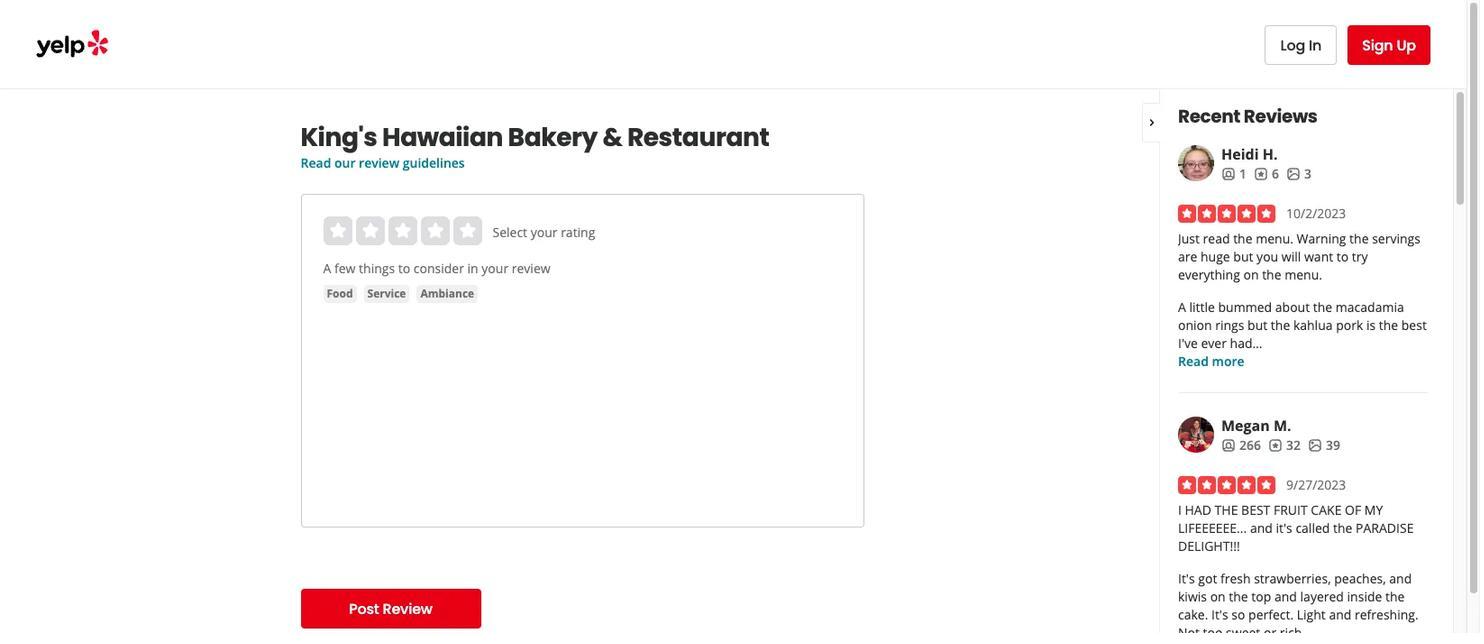 Task type: vqa. For each thing, say whether or not it's contained in the screenshot.
bottommost GIRL & THE GOAT - LOS ANGELES image
no



Task type: describe. For each thing, give the bounding box(es) containing it.
rating element
[[323, 216, 482, 245]]

and down layered
[[1330, 606, 1352, 623]]

and inside i had the best fruit cake of my lifeeeeee... and it's called the paradise delight!!!
[[1251, 519, 1273, 537]]

king's hawaiian bakery & restaurant link
[[301, 120, 864, 155]]

recent
[[1179, 104, 1241, 129]]

photos element for heidi h.
[[1287, 165, 1312, 183]]

post
[[349, 598, 379, 619]]

just read the menu. warning the servings are huge but you will want to try everything on the menu.
[[1179, 230, 1421, 283]]

macadamia
[[1336, 298, 1405, 316]]

post review
[[349, 598, 433, 619]]

guidelines
[[403, 154, 465, 171]]

review
[[383, 598, 433, 619]]

little
[[1190, 298, 1215, 316]]

the up the try
[[1350, 230, 1369, 247]]

ever
[[1202, 335, 1227, 352]]

just
[[1179, 230, 1200, 247]]

0 horizontal spatial to
[[398, 260, 410, 277]]

of
[[1345, 501, 1362, 519]]

the
[[1215, 501, 1238, 519]]

rich…
[[1280, 624, 1312, 633]]

king's
[[301, 120, 377, 155]]

best
[[1242, 501, 1271, 519]]

try
[[1353, 248, 1368, 265]]

pork
[[1337, 317, 1364, 334]]

the inside i had the best fruit cake of my lifeeeeee... and it's called the paradise delight!!!
[[1334, 519, 1353, 537]]

photo of megan m. image
[[1179, 417, 1215, 453]]

heidi h.
[[1222, 144, 1278, 164]]

fruit
[[1274, 501, 1308, 519]]

cake
[[1311, 501, 1342, 519]]

layered
[[1301, 588, 1344, 605]]

1 vertical spatial menu.
[[1285, 266, 1323, 283]]

5 star rating image for heidi
[[1179, 205, 1276, 223]]

called
[[1296, 519, 1330, 537]]

the down about
[[1271, 317, 1291, 334]]

megan m.
[[1222, 416, 1292, 436]]

heidi
[[1222, 144, 1259, 164]]

consider
[[414, 260, 464, 277]]

16 review v2 image
[[1254, 167, 1269, 181]]

read inside dropdown button
[[1179, 353, 1209, 370]]

post review button
[[301, 589, 481, 629]]

hawaiian
[[382, 120, 503, 155]]

recent reviews
[[1179, 104, 1318, 129]]

the right read
[[1234, 230, 1253, 247]]

everything
[[1179, 266, 1241, 283]]

rings
[[1216, 317, 1245, 334]]

light
[[1297, 606, 1326, 623]]

our
[[335, 154, 356, 171]]

the down 'you'
[[1263, 266, 1282, 283]]

too
[[1203, 624, 1223, 633]]

h.
[[1263, 144, 1278, 164]]

photo of heidi h. image
[[1179, 145, 1215, 181]]

the up refreshing.
[[1386, 588, 1405, 605]]

kiwis
[[1179, 588, 1207, 605]]

huge
[[1201, 248, 1231, 265]]

16 photos v2 image for m.
[[1308, 438, 1323, 453]]

will
[[1282, 248, 1302, 265]]

paradise
[[1356, 519, 1414, 537]]

in
[[1309, 35, 1322, 55]]

food
[[327, 286, 353, 301]]

not
[[1179, 624, 1200, 633]]

select your rating
[[493, 224, 596, 241]]

reviews
[[1244, 104, 1318, 129]]

a for a few things to consider in your review
[[323, 260, 331, 277]]

warning
[[1297, 230, 1347, 247]]

read more
[[1179, 353, 1245, 370]]

about
[[1276, 298, 1310, 316]]

i've
[[1179, 335, 1198, 352]]

refreshing.
[[1355, 606, 1419, 623]]

my
[[1365, 501, 1384, 519]]

fresh
[[1221, 570, 1251, 587]]

inside
[[1348, 588, 1383, 605]]

servings
[[1373, 230, 1421, 247]]

&
[[603, 120, 623, 155]]

32
[[1287, 436, 1301, 454]]

sweet
[[1226, 624, 1261, 633]]

0 horizontal spatial it's
[[1179, 570, 1195, 587]]

ambiance
[[421, 286, 474, 301]]

few
[[335, 260, 356, 277]]

more
[[1212, 353, 1245, 370]]

best
[[1402, 317, 1427, 334]]

5 star rating image for megan
[[1179, 476, 1276, 494]]

39
[[1326, 436, 1341, 454]]

on inside it's got fresh strawberries, peaches, and kiwis on the top and layered inside the cake. it's so perfect. light and refreshing. not too sweet or rich…
[[1211, 588, 1226, 605]]

16 friends v2 image
[[1222, 167, 1236, 181]]

peaches,
[[1335, 570, 1387, 587]]

sign up button
[[1348, 25, 1431, 65]]



Task type: locate. For each thing, give the bounding box(es) containing it.
a for a little bummed about the macadamia onion rings but the kahlua pork is the best i've ever had…
[[1179, 298, 1187, 316]]

0 horizontal spatial on
[[1211, 588, 1226, 605]]

0 horizontal spatial 16 photos v2 image
[[1287, 167, 1301, 181]]

1 5 star rating image from the top
[[1179, 205, 1276, 223]]

read
[[301, 154, 331, 171], [1179, 353, 1209, 370]]

your right in
[[482, 260, 509, 277]]

1
[[1240, 165, 1247, 182]]

1 horizontal spatial read
[[1179, 353, 1209, 370]]

on inside "just read the menu. warning the servings are huge but you will want to try everything on the menu."
[[1244, 266, 1259, 283]]

m.
[[1274, 416, 1292, 436]]

sign
[[1363, 35, 1394, 55]]

the up so
[[1229, 588, 1249, 605]]

0 vertical spatial 5 star rating image
[[1179, 205, 1276, 223]]

0 vertical spatial review
[[359, 154, 400, 171]]

16 review v2 image
[[1269, 438, 1283, 453]]

0 vertical spatial photos element
[[1287, 165, 1312, 183]]

0 vertical spatial read
[[301, 154, 331, 171]]

0 vertical spatial a
[[323, 260, 331, 277]]

16 friends v2 image
[[1222, 438, 1236, 453]]

menu. up 'you'
[[1256, 230, 1294, 247]]

sign up
[[1363, 35, 1417, 55]]

1 horizontal spatial to
[[1337, 248, 1349, 265]]

friends element containing 266
[[1222, 436, 1262, 454]]

266
[[1240, 436, 1262, 454]]

0 horizontal spatial read
[[301, 154, 331, 171]]

0 vertical spatial but
[[1234, 248, 1254, 265]]

king's hawaiian bakery & restaurant read our review guidelines
[[301, 120, 770, 171]]

delight!!!
[[1179, 537, 1241, 555]]

0 vertical spatial 16 photos v2 image
[[1287, 167, 1301, 181]]

16 photos v2 image left '39'
[[1308, 438, 1323, 453]]

0 vertical spatial friends element
[[1222, 165, 1247, 183]]

0 horizontal spatial a
[[323, 260, 331, 277]]

1 vertical spatial it's
[[1212, 606, 1229, 623]]

but up had…
[[1248, 317, 1268, 334]]

log
[[1281, 35, 1306, 55]]

close sidebar icon image
[[1145, 115, 1160, 129], [1145, 115, 1160, 129]]

i had the best fruit cake of my lifeeeeee... and it's called the paradise delight!!!
[[1179, 501, 1414, 555]]

but inside "just read the menu. warning the servings are huge but you will want to try everything on the menu."
[[1234, 248, 1254, 265]]

16 photos v2 image
[[1287, 167, 1301, 181], [1308, 438, 1323, 453]]

1 friends element from the top
[[1222, 165, 1247, 183]]

and up refreshing.
[[1390, 570, 1412, 587]]

1 vertical spatial photos element
[[1308, 436, 1341, 454]]

reviews element containing 6
[[1254, 165, 1280, 183]]

read inside 'king's hawaiian bakery & restaurant read our review guidelines'
[[301, 154, 331, 171]]

1 vertical spatial on
[[1211, 588, 1226, 605]]

onion
[[1179, 317, 1213, 334]]

you
[[1257, 248, 1279, 265]]

reviews element
[[1254, 165, 1280, 183], [1269, 436, 1301, 454]]

the right "is"
[[1379, 317, 1399, 334]]

10/2/2023
[[1287, 205, 1347, 222]]

0 vertical spatial your
[[531, 224, 558, 241]]

1 vertical spatial but
[[1248, 317, 1268, 334]]

kahlua
[[1294, 317, 1333, 334]]

reviews element containing 32
[[1269, 436, 1301, 454]]

your
[[531, 224, 558, 241], [482, 260, 509, 277]]

1 vertical spatial read
[[1179, 353, 1209, 370]]

a little bummed about the macadamia onion rings but the kahlua pork is the best i've ever had…
[[1179, 298, 1427, 352]]

log in button
[[1266, 25, 1337, 65]]

photos element containing 39
[[1308, 436, 1341, 454]]

1 vertical spatial a
[[1179, 298, 1187, 316]]

0 vertical spatial on
[[1244, 266, 1259, 283]]

0 vertical spatial it's
[[1179, 570, 1195, 587]]

log in
[[1281, 35, 1322, 55]]

on down the got
[[1211, 588, 1226, 605]]

bummed
[[1219, 298, 1273, 316]]

16 photos v2 image for h.
[[1287, 167, 1301, 181]]

had…
[[1231, 335, 1263, 352]]

friends element for megan
[[1222, 436, 1262, 454]]

1 vertical spatial friends element
[[1222, 436, 1262, 454]]

0 horizontal spatial review
[[359, 154, 400, 171]]

perfect.
[[1249, 606, 1294, 623]]

are
[[1179, 248, 1198, 265]]

friends element for heidi
[[1222, 165, 1247, 183]]

lifeeeeee...
[[1179, 519, 1247, 537]]

None radio
[[323, 216, 352, 245], [356, 216, 385, 245], [388, 216, 417, 245], [421, 216, 450, 245], [323, 216, 352, 245], [356, 216, 385, 245], [388, 216, 417, 245], [421, 216, 450, 245]]

the up kahlua at the right of page
[[1314, 298, 1333, 316]]

it's up too
[[1212, 606, 1229, 623]]

friends element down megan
[[1222, 436, 1262, 454]]

review for hawaiian
[[359, 154, 400, 171]]

read our review guidelines link
[[301, 154, 465, 171]]

1 vertical spatial your
[[482, 260, 509, 277]]

restaurant
[[628, 120, 770, 155]]

or
[[1264, 624, 1277, 633]]

megan
[[1222, 416, 1270, 436]]

a few things to consider in your review
[[323, 260, 551, 277]]

menu. down 'will'
[[1285, 266, 1323, 283]]

things
[[359, 260, 395, 277]]

reviews element down m.
[[1269, 436, 1301, 454]]

photos element containing 3
[[1287, 165, 1312, 183]]

but inside the a little bummed about the macadamia onion rings but the kahlua pork is the best i've ever had…
[[1248, 317, 1268, 334]]

1 horizontal spatial it's
[[1212, 606, 1229, 623]]

friends element
[[1222, 165, 1247, 183], [1222, 436, 1262, 454]]

cake.
[[1179, 606, 1209, 623]]

to right things
[[398, 260, 410, 277]]

friends element containing 1
[[1222, 165, 1247, 183]]

1 horizontal spatial review
[[512, 260, 551, 277]]

got
[[1199, 570, 1218, 587]]

is
[[1367, 317, 1376, 334]]

your left rating
[[531, 224, 558, 241]]

it's
[[1276, 519, 1293, 537]]

5 star rating image up read
[[1179, 205, 1276, 223]]

to inside "just read the menu. warning the servings are huge but you will want to try everything on the menu."
[[1337, 248, 1349, 265]]

1 vertical spatial 5 star rating image
[[1179, 476, 1276, 494]]

friends element down the heidi on the top of page
[[1222, 165, 1247, 183]]

i
[[1179, 501, 1182, 519]]

5 star rating image
[[1179, 205, 1276, 223], [1179, 476, 1276, 494]]

a left little
[[1179, 298, 1187, 316]]

a left few
[[323, 260, 331, 277]]

0 horizontal spatial your
[[482, 260, 509, 277]]

2 5 star rating image from the top
[[1179, 476, 1276, 494]]

to left the try
[[1337, 248, 1349, 265]]

bakery
[[508, 120, 598, 155]]

rating
[[561, 224, 596, 241]]

2 friends element from the top
[[1222, 436, 1262, 454]]

it's
[[1179, 570, 1195, 587], [1212, 606, 1229, 623]]

read down i've
[[1179, 353, 1209, 370]]

so
[[1232, 606, 1246, 623]]

photos element right 32
[[1308, 436, 1341, 454]]

and
[[1251, 519, 1273, 537], [1390, 570, 1412, 587], [1275, 588, 1298, 605], [1330, 606, 1352, 623]]

1 vertical spatial 16 photos v2 image
[[1308, 438, 1323, 453]]

1 horizontal spatial 16 photos v2 image
[[1308, 438, 1323, 453]]

want
[[1305, 248, 1334, 265]]

16 photos v2 image left 3
[[1287, 167, 1301, 181]]

5 star rating image up the
[[1179, 476, 1276, 494]]

reviews element for h.
[[1254, 165, 1280, 183]]

1 horizontal spatial on
[[1244, 266, 1259, 283]]

in
[[468, 260, 479, 277]]

0 vertical spatial reviews element
[[1254, 165, 1280, 183]]

1 horizontal spatial your
[[531, 224, 558, 241]]

review down select your rating
[[512, 260, 551, 277]]

top
[[1252, 588, 1272, 605]]

had
[[1185, 501, 1212, 519]]

service
[[368, 286, 406, 301]]

on
[[1244, 266, 1259, 283], [1211, 588, 1226, 605]]

and down 'best'
[[1251, 519, 1273, 537]]

the
[[1234, 230, 1253, 247], [1350, 230, 1369, 247], [1263, 266, 1282, 283], [1314, 298, 1333, 316], [1271, 317, 1291, 334], [1379, 317, 1399, 334], [1334, 519, 1353, 537], [1229, 588, 1249, 605], [1386, 588, 1405, 605]]

reviews element for m.
[[1269, 436, 1301, 454]]

None radio
[[453, 216, 482, 245]]

1 horizontal spatial a
[[1179, 298, 1187, 316]]

select
[[493, 224, 528, 241]]

photos element right 6
[[1287, 165, 1312, 183]]

menu.
[[1256, 230, 1294, 247], [1285, 266, 1323, 283]]

the down of
[[1334, 519, 1353, 537]]

1 vertical spatial reviews element
[[1269, 436, 1301, 454]]

review right the "our"
[[359, 154, 400, 171]]

read left the "our"
[[301, 154, 331, 171]]

read more button
[[1179, 353, 1245, 371]]

photos element
[[1287, 165, 1312, 183], [1308, 436, 1341, 454]]

and down strawberries,
[[1275, 588, 1298, 605]]

review
[[359, 154, 400, 171], [512, 260, 551, 277]]

but left 'you'
[[1234, 248, 1254, 265]]

review inside 'king's hawaiian bakery & restaurant read our review guidelines'
[[359, 154, 400, 171]]

on down 'you'
[[1244, 266, 1259, 283]]

read
[[1203, 230, 1230, 247]]

9/27/2023
[[1287, 476, 1347, 493]]

a inside the a little bummed about the macadamia onion rings but the kahlua pork is the best i've ever had…
[[1179, 298, 1187, 316]]

to
[[1337, 248, 1349, 265], [398, 260, 410, 277]]

photos element for megan m.
[[1308, 436, 1341, 454]]

reviews element down h.
[[1254, 165, 1280, 183]]

it's up kiwis
[[1179, 570, 1195, 587]]

0 vertical spatial menu.
[[1256, 230, 1294, 247]]

it's got fresh strawberries, peaches, and kiwis on the top and layered inside the cake. it's so perfect. light and refreshing. not too sweet or rich…
[[1179, 570, 1419, 633]]

review for few
[[512, 260, 551, 277]]

1 vertical spatial review
[[512, 260, 551, 277]]



